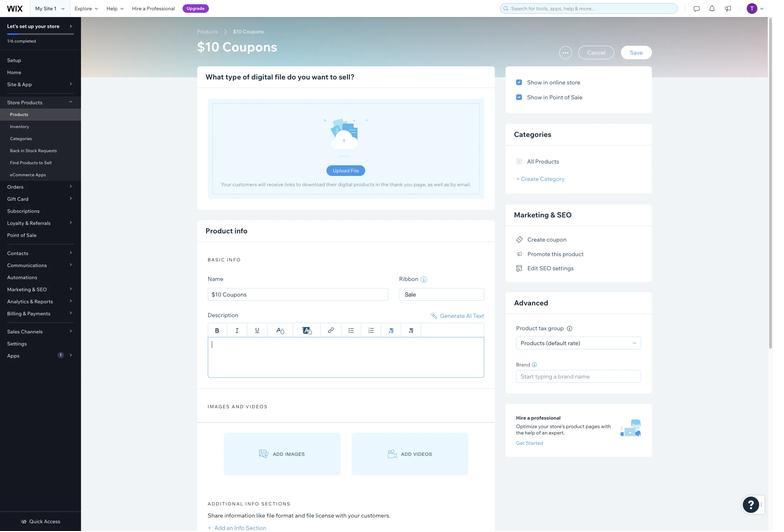 Task type: locate. For each thing, give the bounding box(es) containing it.
1 vertical spatial $10 coupons
[[197, 39, 277, 55]]

1 horizontal spatial to
[[296, 182, 301, 188]]

0 horizontal spatial seo
[[36, 287, 47, 293]]

1 vertical spatial product
[[516, 325, 537, 332]]

what type of digital file do you want to sell?
[[206, 72, 355, 81]]

0 horizontal spatial as
[[428, 182, 433, 188]]

file left the do
[[275, 72, 286, 81]]

marketing & seo button
[[0, 284, 81, 296]]

basic info
[[208, 257, 241, 263]]

apps inside 'link'
[[35, 172, 46, 178]]

pages
[[586, 424, 600, 430]]

a for professional
[[527, 415, 530, 422]]

0 vertical spatial a
[[143, 5, 146, 12]]

1 right my
[[54, 5, 56, 12]]

1 horizontal spatial categories
[[514, 130, 552, 139]]

0 horizontal spatial apps
[[7, 353, 19, 360]]

& right billing
[[23, 311, 26, 317]]

create right +
[[521, 176, 539, 183]]

0 vertical spatial store
[[47, 23, 59, 29]]

online
[[549, 79, 566, 86]]

& for analytics & reports dropdown button
[[30, 299, 33, 305]]

0 horizontal spatial store
[[47, 23, 59, 29]]

you right the do
[[298, 72, 310, 81]]

to right "links"
[[296, 182, 301, 188]]

basic
[[208, 257, 225, 263]]

point down online
[[549, 94, 563, 101]]

1 horizontal spatial the
[[516, 430, 524, 437]]

file right 'like'
[[267, 513, 275, 520]]

add videos
[[401, 452, 432, 458]]

1
[[54, 5, 56, 12], [60, 353, 62, 358]]

upload file button
[[327, 166, 365, 176]]

1 vertical spatial the
[[516, 430, 524, 437]]

you left page,
[[404, 182, 413, 188]]

0 vertical spatial product
[[206, 227, 233, 236]]

coupon
[[547, 236, 567, 244]]

quick
[[29, 519, 43, 526]]

1 horizontal spatial products link
[[193, 28, 222, 35]]

you
[[298, 72, 310, 81], [404, 182, 413, 188]]

1 vertical spatial store
[[567, 79, 581, 86]]

2 vertical spatial seo
[[36, 287, 47, 293]]

point down loyalty at the left of the page
[[7, 232, 19, 239]]

1 horizontal spatial seo
[[539, 265, 551, 272]]

product tax group
[[516, 325, 565, 332]]

find products to sell link
[[0, 157, 81, 169]]

get
[[516, 441, 525, 447]]

settings
[[7, 341, 27, 348]]

+ create category
[[516, 176, 565, 183]]

products up ecommerce apps
[[20, 160, 38, 166]]

explore
[[75, 5, 92, 12]]

product right this
[[563, 251, 584, 258]]

1 vertical spatial a
[[527, 415, 530, 422]]

of down loyalty & referrals
[[20, 232, 25, 239]]

add for add videos
[[401, 452, 412, 458]]

& inside site & app popup button
[[18, 81, 21, 88]]

1 vertical spatial $10
[[197, 39, 219, 55]]

and right "format" on the left
[[295, 513, 305, 520]]

0 horizontal spatial and
[[232, 404, 244, 410]]

marketing & seo up "create coupon" button
[[514, 211, 572, 220]]

seo settings image
[[516, 266, 523, 272]]

store inside sidebar "element"
[[47, 23, 59, 29]]

upload
[[333, 168, 350, 174]]

1 horizontal spatial apps
[[35, 172, 46, 178]]

in inside sidebar "element"
[[21, 148, 24, 154]]

a
[[143, 5, 146, 12], [527, 415, 530, 422]]

info right basic on the top left
[[227, 257, 241, 263]]

1 horizontal spatial as
[[444, 182, 449, 188]]

& inside loyalty & referrals popup button
[[25, 220, 29, 227]]

videos icon image
[[388, 450, 397, 459]]

show for show in point of sale
[[527, 94, 542, 101]]

2 horizontal spatial sale
[[571, 94, 583, 101]]

1 vertical spatial your
[[538, 424, 549, 430]]

0 vertical spatial apps
[[35, 172, 46, 178]]

& left the reports
[[30, 299, 33, 305]]

seo down automations link
[[36, 287, 47, 293]]

format
[[276, 513, 294, 520]]

site & app
[[7, 81, 32, 88]]

info up basic info
[[235, 227, 248, 236]]

1 add from the left
[[273, 452, 284, 458]]

1 horizontal spatial $10
[[233, 28, 242, 35]]

store inside $10 coupons form
[[567, 79, 581, 86]]

1 show from the top
[[527, 79, 542, 86]]

0 vertical spatial with
[[601, 424, 611, 430]]

a up the optimize
[[527, 415, 530, 422]]

0 vertical spatial $10 coupons
[[233, 28, 264, 35]]

seo inside dropdown button
[[36, 287, 47, 293]]

1/6 completed
[[7, 38, 36, 44]]

customers.
[[361, 513, 390, 520]]

in left online
[[543, 79, 548, 86]]

digital right type
[[251, 72, 273, 81]]

2 vertical spatial your
[[348, 513, 360, 520]]

as left well
[[428, 182, 433, 188]]

1 inside sidebar "element"
[[60, 353, 62, 358]]

a for professional
[[143, 5, 146, 12]]

subscriptions
[[7, 208, 40, 215]]

sections
[[261, 502, 291, 507]]

sale down loyalty & referrals
[[26, 232, 37, 239]]

1 horizontal spatial hire
[[516, 415, 526, 422]]

categories inside $10 coupons form
[[514, 130, 552, 139]]

1 vertical spatial product
[[566, 424, 585, 430]]

of inside sidebar "element"
[[20, 232, 25, 239]]

sales channels
[[7, 329, 43, 335]]

1 horizontal spatial marketing
[[514, 211, 549, 220]]

name
[[208, 276, 224, 283]]

product inside button
[[563, 251, 584, 258]]

products right all
[[535, 158, 559, 165]]

point of sale
[[7, 232, 37, 239]]

show
[[527, 79, 542, 86], [527, 94, 542, 101]]

additional info sections
[[208, 502, 291, 507]]

gift card button
[[0, 193, 81, 205]]

videos
[[414, 452, 432, 458]]

1 horizontal spatial 1
[[60, 353, 62, 358]]

& up analytics & reports
[[32, 287, 35, 293]]

show down show in online store
[[527, 94, 542, 101]]

product for product info
[[206, 227, 233, 236]]

store down my site 1
[[47, 23, 59, 29]]

0 horizontal spatial you
[[298, 72, 310, 81]]

of inside optimize your store's product pages with the help of an expert.
[[536, 430, 541, 437]]

(default
[[546, 340, 567, 347]]

1 vertical spatial hire
[[516, 415, 526, 422]]

sale
[[571, 94, 583, 101], [26, 232, 37, 239], [405, 292, 416, 298]]

an
[[542, 430, 548, 437]]

product info
[[206, 227, 248, 236]]

in right the back
[[21, 148, 24, 154]]

promote
[[528, 251, 551, 258]]

0 vertical spatial show
[[527, 79, 542, 86]]

sale inside sidebar "element"
[[26, 232, 37, 239]]

ai
[[466, 313, 472, 320]]

& right loyalty at the left of the page
[[25, 220, 29, 227]]

seo right edit
[[539, 265, 551, 272]]

0 horizontal spatial your
[[35, 23, 46, 29]]

1 vertical spatial you
[[404, 182, 413, 188]]

& inside analytics & reports dropdown button
[[30, 299, 33, 305]]

1 horizontal spatial marketing & seo
[[514, 211, 572, 220]]

1 vertical spatial info
[[227, 257, 241, 263]]

0 horizontal spatial marketing & seo
[[7, 287, 47, 293]]

requests
[[38, 148, 57, 154]]

site
[[44, 5, 53, 12], [7, 81, 16, 88]]

hire up the optimize
[[516, 415, 526, 422]]

1 horizontal spatial point
[[549, 94, 563, 101]]

seo up coupon
[[557, 211, 572, 220]]

and left videos
[[232, 404, 244, 410]]

1 vertical spatial 1
[[60, 353, 62, 358]]

1 horizontal spatial and
[[295, 513, 305, 520]]

information
[[224, 513, 255, 520]]

categories down inventory
[[10, 136, 32, 141]]

0 vertical spatial sale
[[571, 94, 583, 101]]

2 vertical spatial sale
[[405, 292, 416, 298]]

2 as from the left
[[444, 182, 449, 188]]

1 vertical spatial create
[[528, 236, 545, 244]]

file left license
[[306, 513, 314, 520]]

show left online
[[527, 79, 542, 86]]

products up inventory
[[10, 112, 28, 117]]

add right videos icon
[[401, 452, 412, 458]]

with right license
[[335, 513, 347, 520]]

2 add from the left
[[401, 452, 412, 458]]

0 horizontal spatial add
[[273, 452, 284, 458]]

1 horizontal spatial product
[[516, 325, 537, 332]]

1 down settings link
[[60, 353, 62, 358]]

like
[[256, 513, 265, 520]]

$10 coupons form
[[81, 17, 773, 532]]

products link down store products
[[0, 109, 81, 121]]

apps down find products to sell link at top left
[[35, 172, 46, 178]]

site right my
[[44, 5, 53, 12]]

1 horizontal spatial site
[[44, 5, 53, 12]]

the left thank
[[381, 182, 389, 188]]

professional
[[147, 5, 175, 12]]

& for marketing & seo dropdown button
[[32, 287, 35, 293]]

hire right help button
[[132, 5, 142, 12]]

0 horizontal spatial sale
[[26, 232, 37, 239]]

info for additional
[[245, 502, 260, 507]]

promote this product button
[[516, 249, 584, 259]]

create coupon
[[528, 236, 567, 244]]

your inside optimize your store's product pages with the help of an expert.
[[538, 424, 549, 430]]

1 vertical spatial marketing & seo
[[7, 287, 47, 293]]

0 vertical spatial point
[[549, 94, 563, 101]]

1 vertical spatial to
[[39, 160, 43, 166]]

your down professional
[[538, 424, 549, 430]]

marketing & seo up analytics & reports
[[7, 287, 47, 293]]

1 vertical spatial coupons
[[222, 39, 277, 55]]

products link down upgrade button
[[193, 28, 222, 35]]

categories up all
[[514, 130, 552, 139]]

store
[[7, 99, 20, 106]]

2 vertical spatial to
[[296, 182, 301, 188]]

sale down ribbon
[[405, 292, 416, 298]]

in
[[543, 79, 548, 86], [543, 94, 548, 101], [21, 148, 24, 154], [376, 182, 380, 188]]

show in point of sale
[[527, 94, 583, 101]]

products down product tax group
[[521, 340, 545, 347]]

point
[[549, 94, 563, 101], [7, 232, 19, 239]]

marketing up "create coupon" button
[[514, 211, 549, 220]]

& inside "billing & payments" popup button
[[23, 311, 26, 317]]

optimize
[[516, 424, 537, 430]]

and
[[232, 404, 244, 410], [295, 513, 305, 520]]

0 vertical spatial to
[[330, 72, 337, 81]]

a inside $10 coupons form
[[527, 415, 530, 422]]

what
[[206, 72, 224, 81]]

billing & payments button
[[0, 308, 81, 320]]

in for online
[[543, 79, 548, 86]]

0 horizontal spatial 1
[[54, 5, 56, 12]]

0 vertical spatial the
[[381, 182, 389, 188]]

0 vertical spatial you
[[298, 72, 310, 81]]

sale down show in online store
[[571, 94, 583, 101]]

2 show from the top
[[527, 94, 542, 101]]

0 horizontal spatial categories
[[10, 136, 32, 141]]

0 vertical spatial hire
[[132, 5, 142, 12]]

& left app
[[18, 81, 21, 88]]

let's
[[7, 23, 18, 29]]

info
[[235, 227, 248, 236], [227, 257, 241, 263], [245, 502, 260, 507]]

0 vertical spatial 1
[[54, 5, 56, 12]]

of down online
[[565, 94, 570, 101]]

0 horizontal spatial marketing
[[7, 287, 31, 293]]

upload file
[[333, 168, 359, 174]]

in right the products
[[376, 182, 380, 188]]

products right store
[[21, 99, 42, 106]]

product up basic on the top left
[[206, 227, 233, 236]]

0 horizontal spatial to
[[39, 160, 43, 166]]

0 horizontal spatial with
[[335, 513, 347, 520]]

with right pages
[[601, 424, 611, 430]]

info up 'like'
[[245, 502, 260, 507]]

1 vertical spatial seo
[[539, 265, 551, 272]]

false text field
[[208, 338, 484, 378]]

& inside marketing & seo dropdown button
[[32, 287, 35, 293]]

0 vertical spatial and
[[232, 404, 244, 410]]

as left by
[[444, 182, 449, 188]]

& up coupon
[[551, 211, 555, 220]]

0 horizontal spatial point
[[7, 232, 19, 239]]

2 horizontal spatial seo
[[557, 211, 572, 220]]

info for basic
[[227, 257, 241, 263]]

analytics & reports
[[7, 299, 53, 305]]

seo
[[557, 211, 572, 220], [539, 265, 551, 272], [36, 287, 47, 293]]

gift card
[[7, 196, 28, 203]]

digital right their
[[338, 182, 353, 188]]

the left 'help'
[[516, 430, 524, 437]]

1 horizontal spatial digital
[[338, 182, 353, 188]]

1 horizontal spatial you
[[404, 182, 413, 188]]

as
[[428, 182, 433, 188], [444, 182, 449, 188]]

license
[[316, 513, 334, 520]]

gallery image
[[259, 450, 269, 459]]

of left an
[[536, 430, 541, 437]]

2 horizontal spatial to
[[330, 72, 337, 81]]

cancel button
[[579, 46, 615, 59]]

2 vertical spatial info
[[245, 502, 260, 507]]

0 horizontal spatial digital
[[251, 72, 273, 81]]

0 horizontal spatial a
[[143, 5, 146, 12]]

product
[[563, 251, 584, 258], [566, 424, 585, 430]]

product left tax
[[516, 325, 537, 332]]

apps down "settings"
[[7, 353, 19, 360]]

in down show in online store
[[543, 94, 548, 101]]

create up promote
[[528, 236, 545, 244]]

Add a product name text field
[[208, 289, 389, 301]]

0 vertical spatial site
[[44, 5, 53, 12]]

store right online
[[567, 79, 581, 86]]

a left professional
[[143, 5, 146, 12]]

back in stock requests
[[10, 148, 57, 154]]

your right up
[[35, 23, 46, 29]]

share information like file format and file license with your customers.
[[208, 513, 390, 520]]

2 horizontal spatial your
[[538, 424, 549, 430]]

products link
[[193, 28, 222, 35], [0, 109, 81, 121]]

0 vertical spatial marketing & seo
[[514, 211, 572, 220]]

0 vertical spatial marketing
[[514, 211, 549, 220]]

your left customers.
[[348, 513, 360, 520]]

1 vertical spatial sale
[[26, 232, 37, 239]]

type
[[225, 72, 241, 81]]

product left pages
[[566, 424, 585, 430]]

to left sell?
[[330, 72, 337, 81]]

hire inside $10 coupons form
[[516, 415, 526, 422]]

marketing up analytics
[[7, 287, 31, 293]]

with inside optimize your store's product pages with the help of an expert.
[[601, 424, 611, 430]]

automations
[[7, 275, 37, 281]]

0 horizontal spatial product
[[206, 227, 233, 236]]

generate ai text
[[440, 313, 484, 320]]

subscriptions link
[[0, 205, 81, 217]]

hire
[[132, 5, 142, 12], [516, 415, 526, 422]]

0 vertical spatial your
[[35, 23, 46, 29]]

to left the sell
[[39, 160, 43, 166]]

point inside sidebar "element"
[[7, 232, 19, 239]]

marketing & seo inside $10 coupons form
[[514, 211, 572, 220]]

1 vertical spatial show
[[527, 94, 542, 101]]

1 horizontal spatial store
[[567, 79, 581, 86]]

your
[[221, 182, 231, 188]]

add right gallery icon
[[273, 452, 284, 458]]

marketing & seo inside dropdown button
[[7, 287, 47, 293]]

create inside "create coupon" button
[[528, 236, 545, 244]]

contacts button
[[0, 248, 81, 260]]

site down home
[[7, 81, 16, 88]]

1 vertical spatial products link
[[0, 109, 81, 121]]



Task type: describe. For each thing, give the bounding box(es) containing it.
0 vertical spatial products link
[[193, 28, 222, 35]]

file
[[351, 168, 359, 174]]

sell
[[44, 160, 52, 166]]

sales channels button
[[0, 326, 81, 338]]

find
[[10, 160, 19, 166]]

product inside optimize your store's product pages with the help of an expert.
[[566, 424, 585, 430]]

0 horizontal spatial $10
[[197, 39, 219, 55]]

orders button
[[0, 181, 81, 193]]

& for loyalty & referrals popup button
[[25, 220, 29, 227]]

seo inside "button"
[[539, 265, 551, 272]]

0 vertical spatial create
[[521, 176, 539, 183]]

categories inside "link"
[[10, 136, 32, 141]]

help
[[107, 5, 118, 12]]

1 horizontal spatial your
[[348, 513, 360, 520]]

get started
[[516, 441, 543, 447]]

home link
[[0, 66, 81, 79]]

1 as from the left
[[428, 182, 433, 188]]

store's
[[550, 424, 565, 430]]

hire for hire a professional
[[516, 415, 526, 422]]

edit
[[528, 265, 538, 272]]

ecommerce apps link
[[0, 169, 81, 181]]

analytics
[[7, 299, 29, 305]]

promote this product
[[528, 251, 584, 258]]

tax
[[539, 325, 547, 332]]

1 vertical spatial with
[[335, 513, 347, 520]]

ecommerce apps
[[10, 172, 46, 178]]

access
[[44, 519, 60, 526]]

marketing inside $10 coupons form
[[514, 211, 549, 220]]

share
[[208, 513, 223, 520]]

promote image
[[516, 251, 523, 258]]

1 vertical spatial and
[[295, 513, 305, 520]]

store products button
[[0, 97, 81, 109]]

links
[[285, 182, 295, 188]]

billing
[[7, 311, 22, 317]]

to inside sidebar "element"
[[39, 160, 43, 166]]

communications
[[7, 263, 47, 269]]

1 horizontal spatial sale
[[405, 292, 416, 298]]

quick access
[[29, 519, 60, 526]]

info for product
[[235, 227, 248, 236]]

generate ai text button
[[429, 312, 484, 321]]

products (default rate)
[[521, 340, 580, 347]]

Start typing a brand name field
[[519, 371, 639, 383]]

inventory
[[10, 124, 29, 129]]

email.
[[457, 182, 471, 188]]

gift
[[7, 196, 16, 203]]

& for site & app popup button
[[18, 81, 21, 88]]

by
[[450, 182, 456, 188]]

well
[[434, 182, 443, 188]]

+
[[516, 176, 520, 183]]

download
[[302, 182, 325, 188]]

my site 1
[[35, 5, 56, 12]]

videos
[[246, 404, 268, 410]]

0 vertical spatial digital
[[251, 72, 273, 81]]

0 horizontal spatial products link
[[0, 109, 81, 121]]

find products to sell
[[10, 160, 52, 166]]

app
[[22, 81, 32, 88]]

Search for tools, apps, help & more... field
[[509, 4, 676, 14]]

save button
[[621, 46, 652, 59]]

brand
[[516, 362, 530, 368]]

0 horizontal spatial the
[[381, 182, 389, 188]]

set
[[19, 23, 27, 29]]

your inside sidebar "element"
[[35, 23, 46, 29]]

thank
[[390, 182, 403, 188]]

all products
[[527, 158, 559, 165]]

products down upgrade button
[[197, 28, 218, 35]]

group
[[548, 325, 564, 332]]

marketing inside marketing & seo dropdown button
[[7, 287, 31, 293]]

promote coupon image
[[516, 237, 523, 243]]

images
[[285, 452, 305, 458]]

orders
[[7, 184, 24, 190]]

loyalty & referrals
[[7, 220, 51, 227]]

edit seo settings
[[528, 265, 574, 272]]

help
[[525, 430, 535, 437]]

categories link
[[0, 133, 81, 145]]

show for show in online store
[[527, 79, 542, 86]]

hire for hire a professional
[[132, 5, 142, 12]]

advanced
[[514, 299, 548, 308]]

setup link
[[0, 54, 81, 66]]

store products
[[7, 99, 42, 106]]

show in online store
[[527, 79, 581, 86]]

channels
[[21, 329, 43, 335]]

in for point
[[543, 94, 548, 101]]

contacts
[[7, 251, 28, 257]]

quick access button
[[21, 519, 60, 526]]

billing & payments
[[7, 311, 50, 317]]

completed
[[15, 38, 36, 44]]

cancel
[[588, 49, 606, 56]]

products inside dropdown button
[[21, 99, 42, 106]]

started
[[526, 441, 543, 447]]

images
[[208, 404, 230, 410]]

analytics & reports button
[[0, 296, 81, 308]]

of right type
[[243, 72, 250, 81]]

do
[[287, 72, 296, 81]]

site & app button
[[0, 79, 81, 91]]

point inside $10 coupons form
[[549, 94, 563, 101]]

1 vertical spatial apps
[[7, 353, 19, 360]]

hire a professional
[[516, 415, 561, 422]]

0 vertical spatial coupons
[[243, 28, 264, 35]]

get started link
[[516, 441, 543, 447]]

sell?
[[339, 72, 355, 81]]

create coupon button
[[516, 235, 567, 245]]

additional
[[208, 502, 244, 507]]

1 vertical spatial digital
[[338, 182, 353, 188]]

info tooltip image
[[567, 327, 572, 332]]

images and videos
[[208, 404, 268, 410]]

add for add images
[[273, 452, 284, 458]]

let's set up your store
[[7, 23, 59, 29]]

site inside popup button
[[7, 81, 16, 88]]

page,
[[414, 182, 427, 188]]

upgrade button
[[182, 4, 209, 13]]

& inside $10 coupons form
[[551, 211, 555, 220]]

reports
[[34, 299, 53, 305]]

the inside optimize your store's product pages with the help of an expert.
[[516, 430, 524, 437]]

stock
[[25, 148, 37, 154]]

0 vertical spatial seo
[[557, 211, 572, 220]]

in for stock
[[21, 148, 24, 154]]

card
[[17, 196, 28, 203]]

0 vertical spatial $10
[[233, 28, 242, 35]]

product for product tax group
[[516, 325, 537, 332]]

& for "billing & payments" popup button
[[23, 311, 26, 317]]

sidebar element
[[0, 17, 81, 532]]

my
[[35, 5, 42, 12]]



